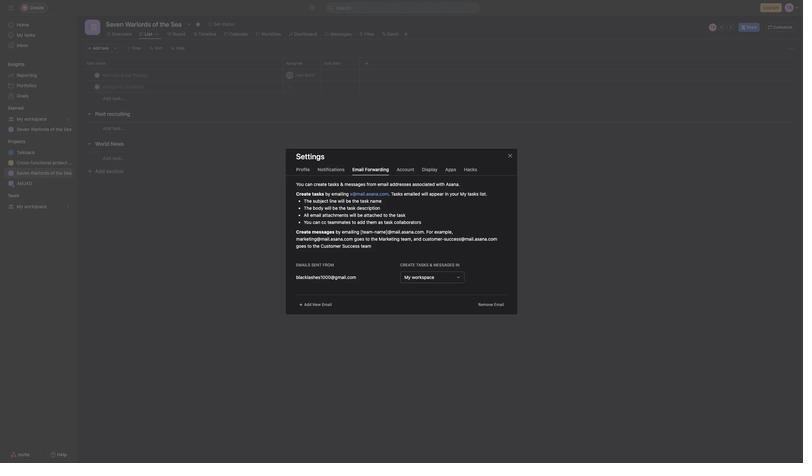 Task type: vqa. For each thing, say whether or not it's contained in the screenshot.
the top more actions image
no



Task type: locate. For each thing, give the bounding box(es) containing it.
1 vertical spatial add task… button
[[103, 125, 125, 132]]

0 vertical spatial add task…
[[103, 96, 125, 101]]

1 horizontal spatial tb
[[711, 25, 716, 30]]

add task… up section
[[103, 155, 125, 161]]

1 horizontal spatial from
[[367, 182, 377, 187]]

in
[[445, 191, 449, 197], [456, 263, 460, 267]]

add up post recruiting
[[103, 96, 111, 101]]

the left subject
[[304, 198, 312, 204]]

collapse task list for this section image
[[87, 141, 92, 146]]

create up all
[[296, 191, 311, 197]]

2 vertical spatial task…
[[112, 155, 125, 161]]

you down all
[[304, 219, 312, 225]]

name inside create tasks by emailing x@mail.asana.com . tasks emailed will appear in your my tasks list. the subject line will be the task name the body will be the task description all email attachments will be attached to the task you can cc teammates to add them as task collaborators
[[371, 198, 382, 204]]

in left your
[[445, 191, 449, 197]]

the inside projects element
[[56, 170, 63, 176]]

goes up emails on the left of the page
[[296, 243, 307, 249]]

tasks inside 'global' element
[[24, 32, 35, 38]]

name down x@mail.asana.com link
[[371, 198, 382, 204]]

2 warlords from the top
[[31, 170, 49, 176]]

my workspace
[[17, 116, 47, 122], [17, 204, 47, 209], [405, 275, 435, 280]]

due
[[324, 61, 332, 66]]

0 vertical spatial tb
[[711, 25, 716, 30]]

email right remove
[[495, 302, 505, 307]]

will down line on the top of the page
[[325, 205, 332, 211]]

add task… down assign hq locations text field
[[103, 96, 125, 101]]

0 horizontal spatial in
[[445, 191, 449, 197]]

emailing inside create tasks by emailing x@mail.asana.com . tasks emailed will appear in your my tasks list. the subject line will be the task name the body will be the task description all email attachments will be attached to the task you can cc teammates to add them as task collaborators
[[332, 191, 349, 197]]

tyler black
[[295, 73, 315, 77]]

in up my workspace dropdown button
[[456, 263, 460, 267]]

0 horizontal spatial messages
[[312, 229, 335, 235]]

by emailing [team-name]@mail.asana.com. for example, marketing@mail.asana.com goes to the marketing team, and customer-success@mail.asana.com goes to the customer success team
[[296, 229, 498, 249]]

add new email button
[[296, 300, 335, 309]]

1 vertical spatial add task… row
[[77, 122, 804, 134]]

add task… down post recruiting
[[103, 125, 125, 131]]

2 of from the top
[[50, 170, 55, 176]]

task… down assign hq locations text field
[[112, 96, 125, 101]]

1 vertical spatial seven warlords of the sea link
[[4, 168, 73, 178]]

my down team
[[17, 204, 23, 209]]

of up talkback "link"
[[50, 126, 55, 132]]

create down all
[[296, 229, 311, 235]]

warlords up talkback "link"
[[31, 126, 49, 132]]

task… inside header untitled section tree grid
[[112, 96, 125, 101]]

overview link
[[107, 31, 132, 38]]

.
[[389, 191, 390, 197]]

close image
[[508, 153, 513, 158]]

0 horizontal spatial tb
[[287, 73, 292, 77]]

warlords down "cross-functional project plan" 'link'
[[31, 170, 49, 176]]

emailing up line on the top of the page
[[332, 191, 349, 197]]

will right line on the top of the page
[[338, 198, 345, 204]]

inbox
[[17, 42, 28, 48]]

0 vertical spatial the
[[304, 198, 312, 204]]

add task… button for recruiting
[[103, 125, 125, 132]]

goals
[[17, 93, 29, 98]]

create inside create tasks by emailing x@mail.asana.com . tasks emailed will appear in your my tasks list. the subject line will be the task name the body will be the task description all email attachments will be attached to the task you can cc teammates to add them as task collaborators
[[296, 191, 311, 197]]

in inside create tasks by emailing x@mail.asana.com . tasks emailed will appear in your my tasks list. the subject line will be the task name the body will be the task description all email attachments will be attached to the task you can cc teammates to add them as task collaborators
[[445, 191, 449, 197]]

associated
[[413, 182, 435, 187]]

hacks
[[464, 167, 478, 172]]

0 horizontal spatial by
[[326, 191, 331, 197]]

1 vertical spatial seven
[[17, 170, 29, 176]]

1 seven warlords of the sea link from the top
[[4, 124, 73, 135]]

0 horizontal spatial email
[[310, 212, 321, 218]]

invite button
[[6, 449, 34, 461]]

workspace
[[24, 116, 47, 122], [24, 204, 47, 209], [412, 275, 435, 280]]

1 vertical spatial name
[[371, 198, 382, 204]]

0 vertical spatial messages
[[345, 182, 366, 187]]

3 add task… from the top
[[103, 155, 125, 161]]

teams element
[[0, 190, 77, 213]]

& down notifications "button" at the top left of page
[[341, 182, 344, 187]]

1 add task… button from the top
[[103, 95, 125, 102]]

goals link
[[4, 91, 73, 101]]

dashboard link
[[289, 31, 318, 38]]

3 task… from the top
[[112, 155, 125, 161]]

0 vertical spatial my workspace link
[[4, 114, 73, 124]]

0 vertical spatial my workspace
[[17, 116, 47, 122]]

1 vertical spatial by
[[336, 229, 341, 235]]

1 horizontal spatial in
[[456, 263, 460, 267]]

None text field
[[104, 18, 183, 30]]

emailing inside by emailing [team-name]@mail.asana.com. for example, marketing@mail.asana.com goes to the marketing team, and customer-success@mail.asana.com goes to the customer success team
[[342, 229, 360, 235]]

files link
[[360, 31, 375, 38]]

3 add task… button from the top
[[103, 155, 125, 162]]

my right your
[[461, 191, 467, 197]]

3 add task… row from the top
[[77, 152, 804, 164]]

1 of from the top
[[50, 126, 55, 132]]

insights element
[[0, 59, 77, 102]]

row containing tb
[[77, 69, 804, 81]]

tasks up subject
[[312, 191, 324, 197]]

0 vertical spatial create
[[296, 191, 311, 197]]

1 my workspace link from the top
[[4, 114, 73, 124]]

1 horizontal spatial email
[[353, 167, 364, 172]]

be up attachments
[[333, 205, 338, 211]]

1 vertical spatial workspace
[[24, 204, 47, 209]]

seven warlords of the sea link down functional
[[4, 168, 73, 178]]

task up task name
[[101, 46, 109, 51]]

messages up x@mail.asana.com link
[[345, 182, 366, 187]]

my
[[17, 32, 23, 38], [17, 116, 23, 122], [461, 191, 467, 197], [17, 204, 23, 209], [405, 275, 411, 280]]

seven
[[17, 126, 29, 132], [17, 170, 29, 176]]

2 vertical spatial workspace
[[412, 275, 435, 280]]

1 seven from the top
[[17, 126, 29, 132]]

my down create tasks & messages in
[[405, 275, 411, 280]]

of inside starred element
[[50, 126, 55, 132]]

create tasks by emailing x@mail.asana.com . tasks emailed will appear in your my tasks list. the subject line will be the task name the body will be the task description all email attachments will be attached to the task you can cc teammates to add them as task collaborators
[[296, 191, 488, 225]]

0 horizontal spatial from
[[323, 263, 334, 267]]

amjad link
[[4, 178, 73, 189]]

Assign HQ locations text field
[[101, 84, 146, 90]]

from right "sent" on the bottom left of the page
[[323, 263, 334, 267]]

add inside header untitled section tree grid
[[103, 96, 111, 101]]

my workspace down team
[[17, 204, 47, 209]]

messages
[[330, 31, 352, 37]]

add task… button up section
[[103, 155, 125, 162]]

email
[[378, 182, 389, 187], [310, 212, 321, 218]]

you down profile button
[[296, 182, 304, 187]]

warlords inside starred element
[[31, 126, 49, 132]]

2 vertical spatial messages
[[434, 263, 455, 267]]

with
[[436, 182, 445, 187]]

2 my workspace link from the top
[[4, 201, 73, 212]]

email inside create tasks by emailing x@mail.asana.com . tasks emailed will appear in your my tasks list. the subject line will be the task name the body will be the task description all email attachments will be attached to the task you can cc teammates to add them as task collaborators
[[310, 212, 321, 218]]

be
[[346, 198, 351, 204], [333, 205, 338, 211], [358, 212, 363, 218]]

emailing up success
[[342, 229, 360, 235]]

emails
[[296, 263, 311, 267]]

1 vertical spatial of
[[50, 170, 55, 176]]

team
[[361, 243, 372, 249]]

0 vertical spatial seven warlords of the sea
[[17, 126, 72, 132]]

task right as
[[384, 219, 393, 225]]

can left cc
[[313, 219, 321, 225]]

warlords inside projects element
[[31, 170, 49, 176]]

2 add task… button from the top
[[103, 125, 125, 132]]

customer-
[[423, 236, 445, 242]]

2 add task… row from the top
[[77, 122, 804, 134]]

seven down cross- on the top of the page
[[17, 170, 29, 176]]

add up task name
[[93, 46, 100, 51]]

name]@mail.asana.com.
[[375, 229, 426, 235]]

add task… inside header untitled section tree grid
[[103, 96, 125, 101]]

hacks button
[[464, 167, 478, 175]]

email left forwarding
[[353, 167, 364, 172]]

to right attached
[[384, 212, 388, 218]]

2 create from the top
[[296, 229, 311, 235]]

0 horizontal spatial &
[[341, 182, 344, 187]]

1 vertical spatial be
[[333, 205, 338, 211]]

2 sea from the top
[[64, 170, 72, 176]]

create for create tasks by emailing x@mail.asana.com . tasks emailed will appear in your my tasks list. the subject line will be the task name the body will be the task description all email attachments will be attached to the task you can cc teammates to add them as task collaborators
[[296, 191, 311, 197]]

add task… button down post recruiting
[[103, 125, 125, 132]]

amjad
[[17, 181, 32, 186]]

email forwarding
[[353, 167, 389, 172]]

1 sea from the top
[[64, 126, 72, 132]]

remove email button
[[476, 300, 507, 309]]

task
[[86, 61, 95, 66]]

email inside email forwarding button
[[353, 167, 364, 172]]

Completed checkbox
[[93, 83, 101, 91]]

my inside create tasks by emailing x@mail.asana.com . tasks emailed will appear in your my tasks list. the subject line will be the task name the body will be the task description all email attachments will be attached to the task you can cc teammates to add them as task collaborators
[[461, 191, 467, 197]]

the up talkback "link"
[[56, 126, 63, 132]]

by
[[326, 191, 331, 197], [336, 229, 341, 235]]

starred button
[[0, 105, 24, 111]]

sea inside projects element
[[64, 170, 72, 176]]

be right line on the top of the page
[[346, 198, 351, 204]]

2 horizontal spatial email
[[495, 302, 505, 307]]

2 seven warlords of the sea link from the top
[[4, 168, 73, 178]]

0 vertical spatial seven warlords of the sea link
[[4, 124, 73, 135]]

0 vertical spatial warlords
[[31, 126, 49, 132]]

0 vertical spatial add task… button
[[103, 95, 125, 102]]

goes up team
[[355, 236, 365, 242]]

1 vertical spatial seven warlords of the sea
[[17, 170, 72, 176]]

1 vertical spatial my workspace link
[[4, 201, 73, 212]]

email down body
[[310, 212, 321, 218]]

add task… button inside header untitled section tree grid
[[103, 95, 125, 102]]

my workspace link
[[4, 114, 73, 124], [4, 201, 73, 212]]

insights
[[8, 61, 25, 67]]

1 create from the top
[[296, 191, 311, 197]]

you can create tasks & messages from email addresses associated with asana.
[[296, 182, 460, 187]]

0 vertical spatial can
[[305, 182, 313, 187]]

the
[[56, 126, 63, 132], [56, 170, 63, 176], [353, 198, 359, 204], [339, 205, 346, 211], [389, 212, 396, 218], [371, 236, 378, 242], [313, 243, 320, 249]]

sea
[[64, 126, 72, 132], [64, 170, 72, 176]]

seven warlords of the sea link up talkback "link"
[[4, 124, 73, 135]]

1 vertical spatial create
[[401, 263, 415, 267]]

1 horizontal spatial &
[[430, 263, 433, 267]]

1 vertical spatial add task…
[[103, 125, 125, 131]]

asana.
[[446, 182, 460, 187]]

insights button
[[0, 61, 25, 68]]

0 horizontal spatial email
[[322, 302, 332, 307]]

marketing
[[379, 236, 400, 242]]

row
[[77, 57, 804, 69], [85, 69, 796, 70], [77, 69, 804, 81], [77, 81, 804, 93]]

seven warlords of the sea inside projects element
[[17, 170, 72, 176]]

line
[[330, 198, 337, 204]]

1 horizontal spatial create
[[401, 263, 415, 267]]

attachments
[[323, 212, 349, 218]]

2 vertical spatial my workspace
[[405, 275, 435, 280]]

my workspace inside starred element
[[17, 116, 47, 122]]

task… for news
[[112, 155, 125, 161]]

be up add
[[358, 212, 363, 218]]

1 seven warlords of the sea from the top
[[17, 126, 72, 132]]

files
[[365, 31, 375, 37]]

workspace down create tasks & messages in
[[412, 275, 435, 280]]

cross-
[[17, 160, 31, 165]]

0 vertical spatial emailing
[[332, 191, 349, 197]]

starred element
[[0, 102, 77, 136]]

the up all
[[304, 205, 312, 211]]

1 vertical spatial warlords
[[31, 170, 49, 176]]

create up subject
[[314, 182, 327, 187]]

attached
[[364, 212, 383, 218]]

2 vertical spatial add task…
[[103, 155, 125, 161]]

0 vertical spatial by
[[326, 191, 331, 197]]

1 vertical spatial sea
[[64, 170, 72, 176]]

from up x@mail.asana.com link
[[367, 182, 377, 187]]

2 vertical spatial add task… row
[[77, 152, 804, 164]]

create
[[314, 182, 327, 187], [401, 263, 415, 267]]

task… up section
[[112, 155, 125, 161]]

seven up "projects"
[[17, 126, 29, 132]]

by inside by emailing [team-name]@mail.asana.com. for example, marketing@mail.asana.com goes to the marketing team, and customer-success@mail.asana.com goes to the customer success team
[[336, 229, 341, 235]]

1 horizontal spatial name
[[371, 198, 382, 204]]

1 horizontal spatial by
[[336, 229, 341, 235]]

can
[[305, 182, 313, 187], [313, 219, 321, 225]]

1 add task… from the top
[[103, 96, 125, 101]]

by down teammates
[[336, 229, 341, 235]]

task up description
[[361, 198, 369, 204]]

0 vertical spatial in
[[445, 191, 449, 197]]

from
[[367, 182, 377, 187], [323, 263, 334, 267]]

my workspace link inside teams element
[[4, 201, 73, 212]]

2 vertical spatial add task… button
[[103, 155, 125, 162]]

tasks down notifications "button" at the top left of page
[[328, 182, 339, 187]]

the down project
[[56, 170, 63, 176]]

tb
[[711, 25, 716, 30], [287, 73, 292, 77]]

seven inside projects element
[[17, 170, 29, 176]]

of down cross-functional project plan
[[50, 170, 55, 176]]

gantt link
[[382, 31, 399, 38]]

workspace down "amjad" link
[[24, 204, 47, 209]]

1 horizontal spatial be
[[346, 198, 351, 204]]

seven warlords of the sea link
[[4, 124, 73, 135], [4, 168, 73, 178]]

apps button
[[446, 167, 457, 175]]

0 vertical spatial task…
[[112, 96, 125, 101]]

1 vertical spatial my workspace
[[17, 204, 47, 209]]

0 vertical spatial seven
[[17, 126, 29, 132]]

1 vertical spatial email
[[310, 212, 321, 218]]

1 vertical spatial task…
[[112, 125, 125, 131]]

projects button
[[0, 138, 25, 145]]

my workspace link down "amjad" link
[[4, 201, 73, 212]]

0 vertical spatial goes
[[355, 236, 365, 242]]

will down associated
[[422, 191, 428, 197]]

add task… row
[[77, 92, 804, 104], [77, 122, 804, 134], [77, 152, 804, 164]]

task
[[101, 46, 109, 51], [361, 198, 369, 204], [347, 205, 356, 211], [397, 212, 406, 218], [384, 219, 393, 225]]

2 seven warlords of the sea from the top
[[17, 170, 72, 176]]

projects
[[8, 139, 25, 144]]

0 vertical spatial workspace
[[24, 116, 47, 122]]

inbox link
[[4, 40, 73, 51]]

messages link
[[325, 31, 352, 38]]

row containing task name
[[77, 57, 804, 69]]

task… down the "recruiting"
[[112, 125, 125, 131]]

my down starred
[[17, 116, 23, 122]]

recruiting
[[107, 111, 130, 117]]

0 vertical spatial add task… row
[[77, 92, 804, 104]]

0 vertical spatial of
[[50, 126, 55, 132]]

tasks for my
[[24, 32, 35, 38]]

1 vertical spatial you
[[304, 219, 312, 225]]

0 vertical spatial sea
[[64, 126, 72, 132]]

email right new
[[322, 302, 332, 307]]

add task… button down assign hq locations text field
[[103, 95, 125, 102]]

the up description
[[353, 198, 359, 204]]

seven warlords of the sea up talkback "link"
[[17, 126, 72, 132]]

1 horizontal spatial email
[[378, 182, 389, 187]]

settings
[[296, 152, 325, 161]]

you inside create tasks by emailing x@mail.asana.com . tasks emailed will appear in your my tasks list. the subject line will be the task name the body will be the task description all email attachments will be attached to the task you can cc teammates to add them as task collaborators
[[304, 219, 312, 225]]

apps
[[446, 167, 457, 172]]

add new email
[[304, 302, 332, 307]]

1 task… from the top
[[112, 96, 125, 101]]

my up inbox
[[17, 32, 23, 38]]

1 vertical spatial emailing
[[342, 229, 360, 235]]

workspace inside starred element
[[24, 116, 47, 122]]

appear
[[430, 191, 444, 197]]

remove email
[[479, 302, 505, 307]]

email up .
[[378, 182, 389, 187]]

assign hq locations cell
[[77, 81, 284, 93]]

can down profile button
[[305, 182, 313, 187]]

by up line on the top of the page
[[326, 191, 331, 197]]

1 vertical spatial create
[[296, 229, 311, 235]]

1 warlords from the top
[[31, 126, 49, 132]]

task name
[[86, 61, 106, 66]]

1 vertical spatial can
[[313, 219, 321, 225]]

& up my workspace dropdown button
[[430, 263, 433, 267]]

tasks left list.
[[468, 191, 479, 197]]

create down team,
[[401, 263, 415, 267]]

my workspace down starred
[[17, 116, 47, 122]]

messages up 'marketing@mail.asana.com'
[[312, 229, 335, 235]]

seven warlords of the sea down cross-functional project plan
[[17, 170, 72, 176]]

my workspace down create tasks & messages in
[[405, 275, 435, 280]]

2 horizontal spatial be
[[358, 212, 363, 218]]

1 vertical spatial tb
[[287, 73, 292, 77]]

workspace inside teams element
[[24, 204, 47, 209]]

workspace down 'goals' link
[[24, 116, 47, 122]]

tasks up my workspace dropdown button
[[417, 263, 429, 267]]

1 vertical spatial goes
[[296, 243, 307, 249]]

to
[[384, 212, 388, 218], [352, 219, 356, 225], [366, 236, 370, 242], [308, 243, 312, 249]]

messages up my workspace dropdown button
[[434, 263, 455, 267]]

goes
[[355, 236, 365, 242], [296, 243, 307, 249]]

1 vertical spatial messages
[[312, 229, 335, 235]]

my workspace link down 'goals' link
[[4, 114, 73, 124]]

0 vertical spatial name
[[96, 61, 106, 66]]

add down post recruiting
[[103, 125, 111, 131]]

0 horizontal spatial create
[[314, 182, 327, 187]]

1 vertical spatial the
[[304, 205, 312, 211]]

name right task
[[96, 61, 106, 66]]

tasks down home
[[24, 32, 35, 38]]

email forwarding button
[[353, 167, 389, 175]]

2 seven from the top
[[17, 170, 29, 176]]

2 add task… from the top
[[103, 125, 125, 131]]

list link
[[140, 31, 152, 38]]

you
[[296, 182, 304, 187], [304, 219, 312, 225]]

2 task… from the top
[[112, 125, 125, 131]]



Task type: describe. For each thing, give the bounding box(es) containing it.
1 vertical spatial &
[[430, 263, 433, 267]]

0 vertical spatial create
[[314, 182, 327, 187]]

forwarding
[[365, 167, 389, 172]]

profile button
[[296, 167, 310, 175]]

display
[[422, 167, 438, 172]]

my inside dropdown button
[[405, 275, 411, 280]]

header untitled section tree grid
[[77, 69, 804, 104]]

profile
[[296, 167, 310, 172]]

create messages
[[296, 229, 335, 235]]

2 the from the top
[[304, 205, 312, 211]]

my inside 'global' element
[[17, 32, 23, 38]]

0 horizontal spatial goes
[[296, 243, 307, 249]]

board
[[173, 31, 186, 37]]

the inside starred element
[[56, 126, 63, 132]]

team
[[8, 193, 19, 198]]

post recruiting
[[95, 111, 130, 117]]

completed image
[[93, 83, 101, 91]]

starred
[[8, 105, 24, 111]]

by inside create tasks by emailing x@mail.asana.com . tasks emailed will appear in your my tasks list. the subject line will be the task name the body will be the task description all email attachments will be attached to the task you can cc teammates to add them as task collaborators
[[326, 191, 331, 197]]

reporting link
[[4, 70, 73, 80]]

success@mail.asana.com
[[444, 236, 498, 242]]

my inside teams element
[[17, 204, 23, 209]]

tyler
[[295, 73, 304, 77]]

seven inside starred element
[[17, 126, 29, 132]]

will up teammates
[[350, 212, 357, 218]]

1 horizontal spatial messages
[[345, 182, 366, 187]]

add task… row for world news
[[77, 152, 804, 164]]

add task… row for post recruiting
[[77, 122, 804, 134]]

the down 'marketing@mail.asana.com'
[[313, 243, 320, 249]]

assignee
[[286, 61, 303, 66]]

1 vertical spatial in
[[456, 263, 460, 267]]

all
[[304, 212, 309, 218]]

task up collaborators
[[397, 212, 406, 218]]

for
[[427, 229, 434, 235]]

and
[[414, 236, 422, 242]]

Completed checkbox
[[93, 71, 101, 79]]

tb inside button
[[711, 25, 716, 30]]

example,
[[435, 229, 453, 235]]

add left section
[[95, 168, 105, 174]]

of inside projects element
[[50, 170, 55, 176]]

add task… for recruiting
[[103, 125, 125, 131]]

the down the [team-
[[371, 236, 378, 242]]

marketing@mail.asana.com
[[296, 236, 353, 242]]

success
[[343, 243, 360, 249]]

x@mail.asana.com
[[350, 191, 389, 197]]

my workspace inside teams element
[[17, 204, 47, 209]]

1 horizontal spatial goes
[[355, 236, 365, 242]]

the up collaborators
[[389, 212, 396, 218]]

workflow
[[261, 31, 281, 37]]

upgrade
[[764, 5, 780, 10]]

email inside 'add new email' button
[[322, 302, 332, 307]]

dashboard
[[294, 31, 318, 37]]

projects element
[[0, 136, 77, 190]]

task left description
[[347, 205, 356, 211]]

0 vertical spatial from
[[367, 182, 377, 187]]

section
[[106, 168, 124, 174]]

0 horizontal spatial name
[[96, 61, 106, 66]]

talkback link
[[4, 147, 73, 158]]

remove
[[479, 302, 494, 307]]

0 vertical spatial be
[[346, 198, 351, 204]]

world news button
[[95, 138, 124, 150]]

sea inside starred element
[[64, 126, 72, 132]]

my workspace link inside starred element
[[4, 114, 73, 124]]

1 vertical spatial from
[[323, 263, 334, 267]]

portfolios
[[17, 83, 37, 88]]

x@mail.asana.com link
[[350, 191, 389, 197]]

add
[[358, 219, 366, 225]]

new
[[313, 302, 321, 307]]

to down the [team-
[[366, 236, 370, 242]]

share
[[747, 25, 758, 30]]

board link
[[168, 31, 186, 38]]

notifications button
[[318, 167, 345, 175]]

add task… for news
[[103, 155, 125, 161]]

1 add task… row from the top
[[77, 92, 804, 104]]

tasks for create
[[417, 263, 429, 267]]

black
[[305, 73, 315, 77]]

home
[[17, 22, 29, 27]]

hide sidebar image
[[8, 5, 14, 10]]

gantt
[[387, 31, 399, 37]]

add task
[[93, 46, 109, 51]]

emailed
[[404, 191, 421, 197]]

2 horizontal spatial messages
[[434, 263, 455, 267]]

sent
[[312, 263, 322, 267]]

teammates
[[328, 219, 351, 225]]

global element
[[0, 16, 77, 54]]

task… for recruiting
[[112, 125, 125, 131]]

tasks for create
[[312, 191, 324, 197]]

to down create messages
[[308, 243, 312, 249]]

world news
[[95, 141, 124, 147]]

task inside button
[[101, 46, 109, 51]]

upgrade button
[[761, 3, 783, 12]]

plan
[[68, 160, 77, 165]]

the up attachments
[[339, 205, 346, 211]]

add up add section button
[[103, 155, 111, 161]]

recruiting top pirates cell
[[77, 69, 284, 81]]

list image
[[89, 23, 97, 31]]

seven warlords of the sea link inside projects element
[[4, 168, 73, 178]]

due date
[[324, 61, 341, 66]]

timeline link
[[193, 31, 217, 38]]

workspace inside dropdown button
[[412, 275, 435, 280]]

them
[[367, 219, 377, 225]]

team button
[[0, 192, 19, 199]]

seven warlords of the sea inside starred element
[[17, 126, 72, 132]]

tasks
[[391, 191, 403, 197]]

tb inside header untitled section tree grid
[[287, 73, 292, 77]]

0 horizontal spatial be
[[333, 205, 338, 211]]

project
[[53, 160, 67, 165]]

reporting
[[17, 72, 37, 78]]

my tasks
[[17, 32, 35, 38]]

share button
[[739, 23, 761, 32]]

add left new
[[304, 302, 312, 307]]

account
[[397, 167, 415, 172]]

list
[[145, 31, 152, 37]]

account button
[[397, 167, 415, 175]]

add section
[[95, 168, 124, 174]]

your
[[450, 191, 459, 197]]

create for create messages
[[296, 229, 311, 235]]

add task button
[[85, 44, 112, 53]]

completed image
[[93, 71, 101, 79]]

email inside remove email button
[[495, 302, 505, 307]]

workflow link
[[256, 31, 281, 38]]

can inside create tasks by emailing x@mail.asana.com . tasks emailed will appear in your my tasks list. the subject line will be the task name the body will be the task description all email attachments will be attached to the task you can cc teammates to add them as task collaborators
[[313, 219, 321, 225]]

to left add
[[352, 219, 356, 225]]

my tasks link
[[4, 30, 73, 40]]

0 vertical spatial you
[[296, 182, 304, 187]]

Recruiting top Pirates text field
[[101, 72, 149, 78]]

add inside button
[[93, 46, 100, 51]]

1 the from the top
[[304, 198, 312, 204]]

timeline
[[199, 31, 217, 37]]

my workspace button
[[401, 272, 465, 283]]

list.
[[480, 191, 488, 197]]

add task… button for news
[[103, 155, 125, 162]]

my inside starred element
[[17, 116, 23, 122]]

[team-
[[361, 229, 375, 235]]

collapse task list for this section image
[[87, 111, 92, 116]]

post
[[95, 111, 106, 117]]

remove from starred image
[[196, 22, 201, 27]]

addresses
[[390, 182, 412, 187]]

customer
[[321, 243, 341, 249]]

world
[[95, 141, 109, 147]]

cc
[[322, 219, 327, 225]]

description
[[357, 205, 380, 211]]

my workspace inside dropdown button
[[405, 275, 435, 280]]

2 vertical spatial be
[[358, 212, 363, 218]]

0 vertical spatial &
[[341, 182, 344, 187]]

calendar link
[[224, 31, 249, 38]]

0 vertical spatial email
[[378, 182, 389, 187]]

as
[[379, 219, 383, 225]]

functional
[[31, 160, 51, 165]]



